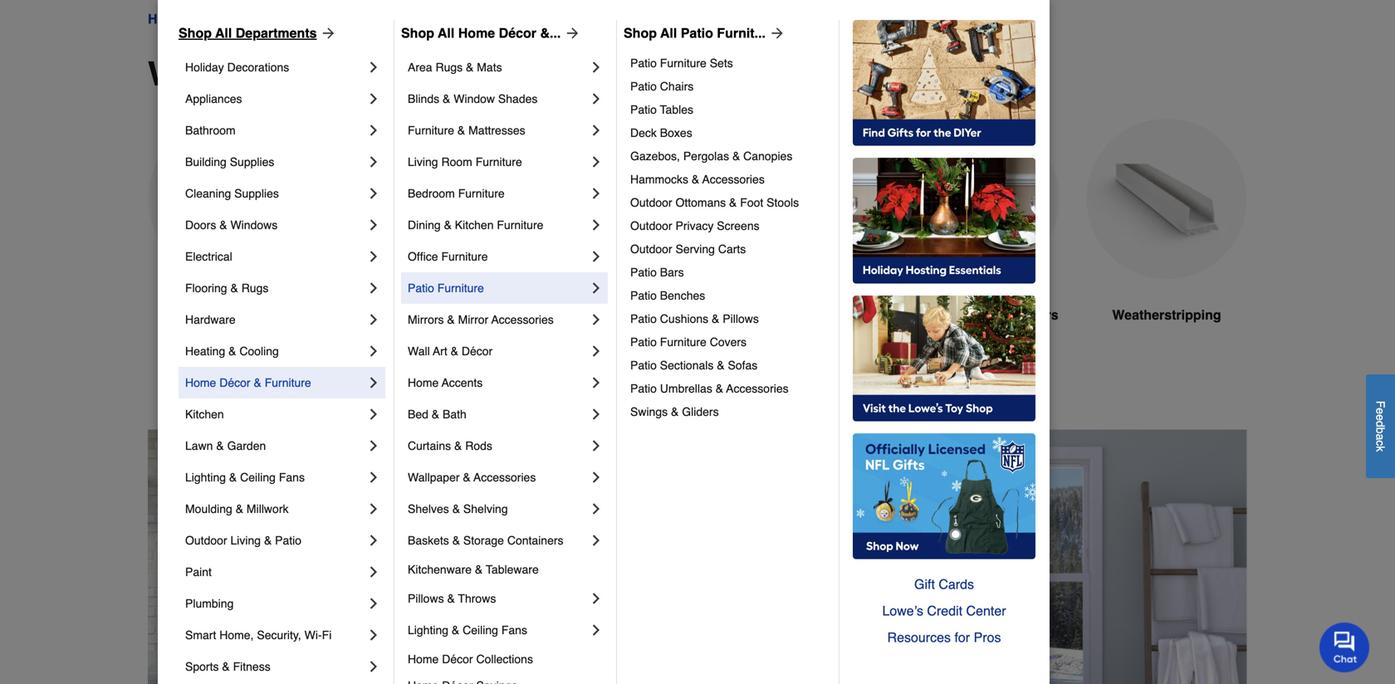 Task type: describe. For each thing, give the bounding box(es) containing it.
arrow right image for shop all home décor &...
[[561, 25, 581, 42]]

kitchenware & tableware
[[408, 563, 539, 576]]

patio furniture
[[408, 281, 484, 295]]

swings
[[630, 405, 668, 419]]

home for home accents
[[408, 376, 439, 389]]

hardware
[[185, 313, 236, 326]]

shop all departments link
[[179, 23, 337, 43]]

chevron right image for blinds & window shades
[[588, 91, 605, 107]]

chat invite button image
[[1319, 622, 1370, 673]]

supplies for cleaning supplies
[[234, 187, 279, 200]]

curtains & rods
[[408, 439, 492, 453]]

chevron right image for 'bedroom furniture' "link"
[[588, 185, 605, 202]]

chevron right image for curtains & rods
[[588, 438, 605, 454]]

a blue six-lite, two-panel, shaker-style exterior door. image
[[148, 119, 309, 279]]

patio furniture sets link
[[630, 51, 827, 75]]

show more
[[662, 376, 733, 392]]

patio benches link
[[630, 284, 827, 307]]

windows link
[[523, 119, 684, 365]]

chevron right image for outdoor living & patio 'link'
[[365, 532, 382, 549]]

fans for the lighting & ceiling fans link to the bottom
[[501, 624, 527, 637]]

bed
[[408, 408, 428, 421]]

all for home
[[438, 25, 454, 41]]

furniture inside dining & kitchen furniture link
[[497, 218, 543, 232]]

advertisement region
[[148, 430, 1247, 684]]

1 vertical spatial windows & doors
[[148, 55, 432, 93]]

chevron right image for moulding & millwork link
[[365, 501, 382, 517]]

patio for patio tables
[[630, 103, 657, 116]]

bed & bath
[[408, 408, 467, 421]]

umbrellas
[[660, 382, 712, 395]]

rugs inside flooring & rugs link
[[241, 281, 269, 295]]

living room furniture link
[[408, 146, 588, 178]]

outdoor privacy screens link
[[630, 214, 827, 237]]

f e e d b a c k
[[1374, 401, 1387, 452]]

patio sectionals & sofas
[[630, 359, 758, 372]]

chevron right image for living room furniture
[[588, 154, 605, 170]]

gift cards link
[[853, 571, 1035, 598]]

pillows & throws link
[[408, 583, 588, 614]]

gazebos,
[[630, 149, 680, 163]]

outdoor for outdoor living & patio
[[185, 534, 227, 547]]

living room furniture
[[408, 155, 522, 169]]

blinds & window shades link
[[408, 83, 588, 115]]

1 horizontal spatial lighting & ceiling fans
[[408, 624, 527, 637]]

patio for patio sectionals & sofas
[[630, 359, 657, 372]]

patio tables
[[630, 103, 693, 116]]

a white three-panel, craftsman-style, prehung interior door with doorframe and hinges. image
[[335, 119, 497, 279]]

a barn door with a brown frame, three frosted glass panels, black hardware and a black track. image
[[711, 119, 872, 279]]

chevron right image for flooring & rugs link
[[365, 280, 382, 296]]

visit the lowe's toy shop. image
[[853, 296, 1035, 422]]

holiday hosting essentials. image
[[853, 158, 1035, 284]]

patio umbrellas & accessories
[[630, 382, 789, 395]]

doors right garage
[[949, 307, 987, 323]]

flooring & rugs
[[185, 281, 269, 295]]

sports & fitness
[[185, 660, 270, 673]]

chevron right image for shelves & shelving
[[588, 501, 605, 517]]

privacy
[[675, 219, 714, 233]]

dining & kitchen furniture
[[408, 218, 543, 232]]

home for home décor & furniture
[[185, 376, 216, 389]]

doors down the cleaning
[[185, 218, 216, 232]]

f
[[1374, 401, 1387, 408]]

resources
[[887, 630, 951, 645]]

mirror
[[458, 313, 488, 326]]

lowe's credit center
[[882, 603, 1006, 619]]

décor down heating & cooling
[[219, 376, 250, 389]]

furniture inside 'bedroom furniture' "link"
[[458, 187, 505, 200]]

bedroom
[[408, 187, 455, 200]]

furniture inside home décor & furniture link
[[265, 376, 311, 389]]

patio for patio furniture
[[408, 281, 434, 295]]

shop for shop all departments
[[179, 25, 212, 41]]

cleaning supplies
[[185, 187, 279, 200]]

d
[[1374, 421, 1387, 427]]

throws
[[458, 592, 496, 605]]

chevron right image for wallpaper & accessories link
[[588, 469, 605, 486]]

gift cards
[[914, 577, 974, 592]]

departments
[[236, 25, 317, 41]]

hardware link
[[185, 304, 365, 335]]

patio tables link
[[630, 98, 827, 121]]

accents
[[442, 376, 483, 389]]

0 horizontal spatial lighting & ceiling fans link
[[185, 462, 365, 493]]

garage
[[900, 307, 945, 323]]

curtains & rods link
[[408, 430, 588, 462]]

shop for shop all home décor &...
[[401, 25, 434, 41]]

kitchen inside dining & kitchen furniture link
[[455, 218, 494, 232]]

shop all home décor &...
[[401, 25, 561, 41]]

home décor collections
[[408, 653, 533, 666]]

2 e from the top
[[1374, 414, 1387, 421]]

lighting for leftmost the lighting & ceiling fans link
[[185, 471, 226, 484]]

wall art & décor link
[[408, 335, 588, 367]]

outdoor ottomans & foot stools link
[[630, 191, 827, 214]]

outdoor privacy screens
[[630, 219, 759, 233]]

millwork
[[247, 502, 289, 516]]

weatherstripping
[[1112, 307, 1221, 323]]

patio for patio benches
[[630, 289, 657, 302]]

chevron right image for lawn & garden link
[[365, 438, 382, 454]]

building
[[185, 155, 227, 169]]

windows up 'electrical' link
[[230, 218, 278, 232]]

chevron right image for furniture & mattresses "link"
[[588, 122, 605, 139]]

chevron right image for area rugs & mats
[[588, 59, 605, 76]]

baskets & storage containers link
[[408, 525, 588, 556]]

chevron right image for wall art & décor
[[588, 343, 605, 360]]

patio cushions & pillows link
[[630, 307, 827, 330]]

chevron right image for pillows & throws
[[588, 590, 605, 607]]

chevron right image for home décor & furniture
[[365, 374, 382, 391]]

home for home
[[148, 11, 185, 27]]

a
[[1374, 434, 1387, 440]]

mirrors
[[408, 313, 444, 326]]

a piece of white weatherstripping. image
[[1086, 119, 1247, 279]]

kitchen inside kitchen link
[[185, 408, 224, 421]]

flooring
[[185, 281, 227, 295]]

show
[[662, 376, 698, 392]]

lighting for the lighting & ceiling fans link to the bottom
[[408, 624, 448, 637]]

cleaning supplies link
[[185, 178, 365, 209]]

chevron right image for sports & fitness link
[[365, 658, 382, 675]]

shelving
[[463, 502, 508, 516]]

living inside 'link'
[[230, 534, 261, 547]]

baskets
[[408, 534, 449, 547]]

chevron right image for holiday decorations link
[[365, 59, 382, 76]]

shop all home décor &... link
[[401, 23, 581, 43]]

shades
[[498, 92, 538, 105]]

bedroom furniture
[[408, 187, 505, 200]]

appliances
[[185, 92, 242, 105]]

& inside 'link'
[[264, 534, 272, 547]]

furniture inside patio furniture sets link
[[660, 56, 706, 70]]

pillows & throws
[[408, 592, 496, 605]]

chevron right image for plumbing link
[[365, 595, 382, 612]]

chevron right image for hardware
[[365, 311, 382, 328]]

1 vertical spatial lighting & ceiling fans link
[[408, 614, 588, 646]]

bathroom
[[185, 124, 236, 137]]

f e e d b a c k button
[[1366, 374, 1395, 478]]

holiday decorations link
[[185, 51, 365, 83]]

moulding & millwork link
[[185, 493, 365, 525]]

shelves & shelving
[[408, 502, 508, 516]]

chevron right image for heating & cooling
[[365, 343, 382, 360]]

gift
[[914, 577, 935, 592]]

security,
[[257, 629, 301, 642]]

cushions
[[660, 312, 708, 326]]

office
[[408, 250, 438, 263]]

lowe's credit center link
[[853, 598, 1035, 624]]

shelves & shelving link
[[408, 493, 588, 525]]

b
[[1374, 427, 1387, 434]]

openers
[[1004, 307, 1058, 323]]

bed & bath link
[[408, 399, 588, 430]]

mirrors & mirror accessories link
[[408, 304, 588, 335]]

doors right barn
[[789, 307, 828, 323]]



Task type: locate. For each thing, give the bounding box(es) containing it.
ceiling up home décor collections
[[463, 624, 498, 637]]

patio chairs link
[[630, 75, 827, 98]]

chevron right image for baskets & storage containers
[[588, 532, 605, 549]]

patio for patio furniture sets
[[630, 56, 657, 70]]

2 arrow right image from the left
[[766, 25, 785, 42]]

lighting & ceiling fans link up collections
[[408, 614, 588, 646]]

chevron right image
[[588, 59, 605, 76], [365, 91, 382, 107], [588, 91, 605, 107], [588, 154, 605, 170], [365, 217, 382, 233], [365, 248, 382, 265], [588, 248, 605, 265], [365, 311, 382, 328], [588, 311, 605, 328], [365, 343, 382, 360], [588, 343, 605, 360], [365, 374, 382, 391], [588, 374, 605, 391], [588, 406, 605, 423], [588, 438, 605, 454], [588, 501, 605, 517], [588, 532, 605, 549], [365, 564, 382, 580], [588, 590, 605, 607], [365, 627, 382, 644]]

furniture inside furniture & mattresses "link"
[[408, 124, 454, 137]]

officially licensed n f l gifts. shop now. image
[[853, 433, 1035, 560]]

shop up area
[[401, 25, 434, 41]]

0 vertical spatial ceiling
[[240, 471, 276, 484]]

patio for patio cushions & pillows
[[630, 312, 657, 326]]

furniture & mattresses
[[408, 124, 525, 137]]

1 vertical spatial ceiling
[[463, 624, 498, 637]]

find gifts for the diyer. image
[[853, 20, 1035, 146]]

chevron right image for building supplies "link"
[[365, 154, 382, 170]]

shop up 'holiday'
[[179, 25, 212, 41]]

chevron right image for home accents
[[588, 374, 605, 391]]

covers
[[710, 335, 747, 349]]

1 horizontal spatial all
[[438, 25, 454, 41]]

outdoor left privacy
[[630, 219, 672, 233]]

outdoor inside 'link'
[[185, 534, 227, 547]]

arrow right image
[[317, 25, 337, 42]]

electrical link
[[185, 241, 365, 272]]

e up b
[[1374, 414, 1387, 421]]

home accents
[[408, 376, 483, 389]]

lawn & garden link
[[185, 430, 365, 462]]

arrow right image inside shop all home décor &... link
[[561, 25, 581, 42]]

0 horizontal spatial kitchen
[[185, 408, 224, 421]]

deck boxes link
[[630, 121, 827, 144]]

collections
[[476, 653, 533, 666]]

all for departments
[[215, 25, 232, 41]]

chevron right image for dining & kitchen furniture link
[[588, 217, 605, 233]]

patio for patio umbrellas & accessories
[[630, 382, 657, 395]]

carts
[[718, 242, 746, 256]]

furniture inside patio furniture link
[[437, 281, 484, 295]]

a blue chamberlain garage door opener with two white light panels. image
[[898, 119, 1060, 279]]

dining & kitchen furniture link
[[408, 209, 588, 241]]

lighting & ceiling fans link up millwork
[[185, 462, 365, 493]]

doors down patio furniture
[[422, 307, 460, 323]]

accessories up the shelves & shelving link
[[474, 471, 536, 484]]

fans for leftmost the lighting & ceiling fans link
[[279, 471, 305, 484]]

a black double-hung window with six panes. image
[[523, 119, 684, 279]]

accessories down sofas
[[726, 382, 789, 395]]

doors down arrow right image
[[336, 55, 432, 93]]

window
[[454, 92, 495, 105]]

windows down shop all departments
[[148, 55, 293, 93]]

windows & doors down departments
[[148, 55, 432, 93]]

&
[[257, 11, 266, 27], [302, 55, 326, 93], [466, 61, 474, 74], [443, 92, 450, 105], [457, 124, 465, 137], [732, 149, 740, 163], [692, 173, 699, 186], [729, 196, 737, 209], [219, 218, 227, 232], [444, 218, 452, 232], [230, 281, 238, 295], [991, 307, 1001, 323], [712, 312, 719, 326], [447, 313, 455, 326], [228, 345, 236, 358], [451, 345, 458, 358], [717, 359, 725, 372], [254, 376, 261, 389], [716, 382, 723, 395], [671, 405, 679, 419], [432, 408, 439, 421], [216, 439, 224, 453], [454, 439, 462, 453], [229, 471, 237, 484], [463, 471, 471, 484], [236, 502, 243, 516], [452, 502, 460, 516], [264, 534, 272, 547], [452, 534, 460, 547], [475, 563, 483, 576], [447, 592, 455, 605], [452, 624, 459, 637], [222, 660, 230, 673]]

patio umbrellas & accessories link
[[630, 377, 827, 400]]

chevron right image for kitchen link
[[365, 406, 382, 423]]

patio sectionals & sofas link
[[630, 354, 827, 377]]

shop for shop all patio furnit...
[[624, 25, 657, 41]]

0 horizontal spatial lighting & ceiling fans
[[185, 471, 305, 484]]

1 horizontal spatial lighting
[[408, 624, 448, 637]]

baskets & storage containers
[[408, 534, 563, 547]]

1 vertical spatial living
[[230, 534, 261, 547]]

patio for patio furniture covers
[[630, 335, 657, 349]]

fans up moulding & millwork link
[[279, 471, 305, 484]]

lighting & ceiling fans down garden
[[185, 471, 305, 484]]

0 vertical spatial pillows
[[723, 312, 759, 326]]

living down moulding & millwork
[[230, 534, 261, 547]]

lighting & ceiling fans up home décor collections
[[408, 624, 527, 637]]

patio furniture sets
[[630, 56, 733, 70]]

1 vertical spatial supplies
[[234, 187, 279, 200]]

smart home, security, wi-fi
[[185, 629, 332, 642]]

décor left &...
[[499, 25, 536, 41]]

arrow right image
[[561, 25, 581, 42], [766, 25, 785, 42]]

storage
[[463, 534, 504, 547]]

0 vertical spatial windows & doors
[[199, 11, 305, 27]]

rugs
[[435, 61, 463, 74], [241, 281, 269, 295]]

art
[[433, 345, 447, 358]]

0 horizontal spatial all
[[215, 25, 232, 41]]

smart
[[185, 629, 216, 642]]

cooling
[[239, 345, 279, 358]]

pillows down kitchenware
[[408, 592, 444, 605]]

outdoor for outdoor ottomans & foot stools
[[630, 196, 672, 209]]

windows & doors
[[199, 11, 305, 27], [148, 55, 432, 93]]

2 horizontal spatial shop
[[624, 25, 657, 41]]

chevron right image for paint
[[365, 564, 382, 580]]

all for patio
[[660, 25, 677, 41]]

blinds & window shades
[[408, 92, 538, 105]]

chevron right image for patio furniture link
[[588, 280, 605, 296]]

rods
[[465, 439, 492, 453]]

accessories inside 'hammocks & accessories' link
[[702, 173, 765, 186]]

windows & doors up decorations
[[199, 11, 305, 27]]

lowe's
[[882, 603, 923, 619]]

chevron right image for appliances
[[365, 91, 382, 107]]

living up bedroom
[[408, 155, 438, 169]]

chevron right image for mirrors & mirror accessories
[[588, 311, 605, 328]]

building supplies link
[[185, 146, 365, 178]]

ceiling
[[240, 471, 276, 484], [463, 624, 498, 637]]

hammocks
[[630, 173, 688, 186]]

chevron right image for smart home, security, wi-fi
[[365, 627, 382, 644]]

furniture inside the living room furniture link
[[476, 155, 522, 169]]

ottomans
[[675, 196, 726, 209]]

0 horizontal spatial shop
[[179, 25, 212, 41]]

doors & windows link
[[185, 209, 365, 241]]

fans
[[279, 471, 305, 484], [501, 624, 527, 637]]

patio bars link
[[630, 261, 827, 284]]

1 horizontal spatial shop
[[401, 25, 434, 41]]

furnit...
[[717, 25, 766, 41]]

home for home décor collections
[[408, 653, 439, 666]]

patio furniture link
[[408, 272, 588, 304]]

kitchen up lawn
[[185, 408, 224, 421]]

accessories down patio furniture link
[[491, 313, 554, 326]]

1 vertical spatial lighting
[[408, 624, 448, 637]]

0 vertical spatial supplies
[[230, 155, 274, 169]]

appliances link
[[185, 83, 365, 115]]

outdoor up patio bars
[[630, 242, 672, 256]]

credit
[[927, 603, 962, 619]]

2 shop from the left
[[401, 25, 434, 41]]

0 horizontal spatial pillows
[[408, 592, 444, 605]]

windows
[[199, 11, 253, 27], [148, 55, 293, 93], [230, 218, 278, 232], [575, 307, 633, 323]]

1 all from the left
[[215, 25, 232, 41]]

hammocks & accessories
[[630, 173, 765, 186]]

all
[[215, 25, 232, 41], [438, 25, 454, 41], [660, 25, 677, 41]]

0 horizontal spatial living
[[230, 534, 261, 547]]

arrow right image up patio furniture sets link
[[766, 25, 785, 42]]

bedroom furniture link
[[408, 178, 588, 209]]

furniture up mirror
[[437, 281, 484, 295]]

shop all departments
[[179, 25, 317, 41]]

garage doors & openers
[[900, 307, 1058, 323]]

electrical
[[185, 250, 232, 263]]

1 arrow right image from the left
[[561, 25, 581, 42]]

2 all from the left
[[438, 25, 454, 41]]

0 vertical spatial lighting & ceiling fans link
[[185, 462, 365, 493]]

outdoor for outdoor privacy screens
[[630, 219, 672, 233]]

all up holiday decorations
[[215, 25, 232, 41]]

furniture down dining & kitchen furniture on the left top
[[441, 250, 488, 263]]

0 vertical spatial living
[[408, 155, 438, 169]]

bath
[[443, 408, 467, 421]]

ceiling up millwork
[[240, 471, 276, 484]]

dining
[[408, 218, 441, 232]]

1 horizontal spatial lighting & ceiling fans link
[[408, 614, 588, 646]]

supplies inside cleaning supplies link
[[234, 187, 279, 200]]

furniture down furniture & mattresses "link"
[[476, 155, 522, 169]]

area rugs & mats link
[[408, 51, 588, 83]]

outdoor living & patio link
[[185, 525, 365, 556]]

wallpaper & accessories link
[[408, 462, 588, 493]]

benches
[[660, 289, 705, 302]]

1 horizontal spatial living
[[408, 155, 438, 169]]

e up d
[[1374, 408, 1387, 414]]

0 vertical spatial lighting
[[185, 471, 226, 484]]

supplies down building supplies "link"
[[234, 187, 279, 200]]

home décor collections link
[[408, 646, 605, 673]]

0 horizontal spatial arrow right image
[[561, 25, 581, 42]]

chevron right image for office furniture
[[588, 248, 605, 265]]

1 horizontal spatial kitchen
[[455, 218, 494, 232]]

fans up home décor collections link
[[501, 624, 527, 637]]

furniture inside office furniture link
[[441, 250, 488, 263]]

3 shop from the left
[[624, 25, 657, 41]]

rugs inside area rugs & mats "link"
[[435, 61, 463, 74]]

home décor & furniture link
[[185, 367, 365, 399]]

décor left collections
[[442, 653, 473, 666]]

chevron right image for cleaning supplies link
[[365, 185, 382, 202]]

chevron right image for doors & windows
[[365, 217, 382, 233]]

resources for pros link
[[853, 624, 1035, 651]]

0 vertical spatial rugs
[[435, 61, 463, 74]]

1 vertical spatial rugs
[[241, 281, 269, 295]]

0 horizontal spatial ceiling
[[240, 471, 276, 484]]

windows up holiday decorations
[[199, 11, 253, 27]]

supplies up cleaning supplies
[[230, 155, 274, 169]]

furniture down heating & cooling link
[[265, 376, 311, 389]]

accessories inside mirrors & mirror accessories link
[[491, 313, 554, 326]]

accessories down gazebos, pergolas & canopies link
[[702, 173, 765, 186]]

doors left arrow right image
[[269, 11, 305, 27]]

lighting down "pillows & throws"
[[408, 624, 448, 637]]

accessories inside patio umbrellas & accessories link
[[726, 382, 789, 395]]

furniture up dining & kitchen furniture on the left top
[[458, 187, 505, 200]]

bathroom link
[[185, 115, 365, 146]]

2 horizontal spatial all
[[660, 25, 677, 41]]

lighting up moulding
[[185, 471, 226, 484]]

weatherstripping link
[[1086, 119, 1247, 365]]

windows down patio benches
[[575, 307, 633, 323]]

kitchen down bedroom furniture
[[455, 218, 494, 232]]

curtains
[[408, 439, 451, 453]]

furniture down cushions
[[660, 335, 706, 349]]

room
[[441, 155, 472, 169]]

center
[[966, 603, 1006, 619]]

windows & doors link
[[199, 9, 305, 29]]

pergolas
[[683, 149, 729, 163]]

accessories
[[702, 173, 765, 186], [491, 313, 554, 326], [726, 382, 789, 395], [474, 471, 536, 484]]

k
[[1374, 446, 1387, 452]]

chevron right image for electrical
[[365, 248, 382, 265]]

1 horizontal spatial pillows
[[723, 312, 759, 326]]

all up area rugs & mats
[[438, 25, 454, 41]]

garden
[[227, 439, 266, 453]]

0 horizontal spatial lighting
[[185, 471, 226, 484]]

supplies for building supplies
[[230, 155, 274, 169]]

plumbing link
[[185, 588, 365, 619]]

chevron right image for bed & bath
[[588, 406, 605, 423]]

rugs right area
[[435, 61, 463, 74]]

lawn & garden
[[185, 439, 266, 453]]

1 vertical spatial fans
[[501, 624, 527, 637]]

0 horizontal spatial fans
[[279, 471, 305, 484]]

chevron right image for bathroom link
[[365, 122, 382, 139]]

3 all from the left
[[660, 25, 677, 41]]

1 horizontal spatial ceiling
[[463, 624, 498, 637]]

arrow right image up area rugs & mats "link"
[[561, 25, 581, 42]]

living
[[408, 155, 438, 169], [230, 534, 261, 547]]

home link
[[148, 9, 185, 29]]

furniture down blinds
[[408, 124, 454, 137]]

swings & gliders
[[630, 405, 719, 419]]

outdoor for outdoor serving carts
[[630, 242, 672, 256]]

&...
[[540, 25, 561, 41]]

décor down the mirrors & mirror accessories
[[462, 345, 493, 358]]

all up patio furniture sets
[[660, 25, 677, 41]]

accessories inside wallpaper & accessories link
[[474, 471, 536, 484]]

show more button
[[635, 365, 760, 403]]

fitness
[[233, 660, 270, 673]]

arrow right image for shop all patio furnit...
[[766, 25, 785, 42]]

furniture up "chairs"
[[660, 56, 706, 70]]

1 vertical spatial kitchen
[[185, 408, 224, 421]]

rugs up hardware link
[[241, 281, 269, 295]]

0 vertical spatial lighting & ceiling fans
[[185, 471, 305, 484]]

outdoor ottomans & foot stools
[[630, 196, 799, 209]]

0 vertical spatial kitchen
[[455, 218, 494, 232]]

arrow right image inside the shop all patio furnit... link
[[766, 25, 785, 42]]

1 horizontal spatial fans
[[501, 624, 527, 637]]

doors down flooring & rugs link
[[236, 307, 274, 323]]

wi-
[[304, 629, 322, 642]]

1 e from the top
[[1374, 408, 1387, 414]]

chevron right image
[[365, 59, 382, 76], [365, 122, 382, 139], [588, 122, 605, 139], [365, 154, 382, 170], [365, 185, 382, 202], [588, 185, 605, 202], [588, 217, 605, 233], [365, 280, 382, 296], [588, 280, 605, 296], [365, 406, 382, 423], [365, 438, 382, 454], [365, 469, 382, 486], [588, 469, 605, 486], [365, 501, 382, 517], [365, 532, 382, 549], [365, 595, 382, 612], [588, 622, 605, 639], [365, 658, 382, 675]]

0 horizontal spatial rugs
[[241, 281, 269, 295]]

shop up patio furniture sets
[[624, 25, 657, 41]]

1 vertical spatial lighting & ceiling fans
[[408, 624, 527, 637]]

1 shop from the left
[[179, 25, 212, 41]]

mirrors & mirror accessories
[[408, 313, 554, 326]]

supplies inside building supplies "link"
[[230, 155, 274, 169]]

0 vertical spatial fans
[[279, 471, 305, 484]]

1 horizontal spatial arrow right image
[[766, 25, 785, 42]]

doors & windows
[[185, 218, 278, 232]]

furniture down 'bedroom furniture' "link"
[[497, 218, 543, 232]]

resources for pros
[[887, 630, 1001, 645]]

cards
[[939, 577, 974, 592]]

patio for patio chairs
[[630, 80, 657, 93]]

1 horizontal spatial rugs
[[435, 61, 463, 74]]

paint
[[185, 565, 212, 579]]

outdoor down moulding
[[185, 534, 227, 547]]

patio for patio bars
[[630, 266, 657, 279]]

for
[[954, 630, 970, 645]]

furniture inside the patio furniture covers link
[[660, 335, 706, 349]]

1 vertical spatial pillows
[[408, 592, 444, 605]]

pillows down patio benches 'link'
[[723, 312, 759, 326]]

outdoor down hammocks
[[630, 196, 672, 209]]



Task type: vqa. For each thing, say whether or not it's contained in the screenshot.
Patio's "All"
yes



